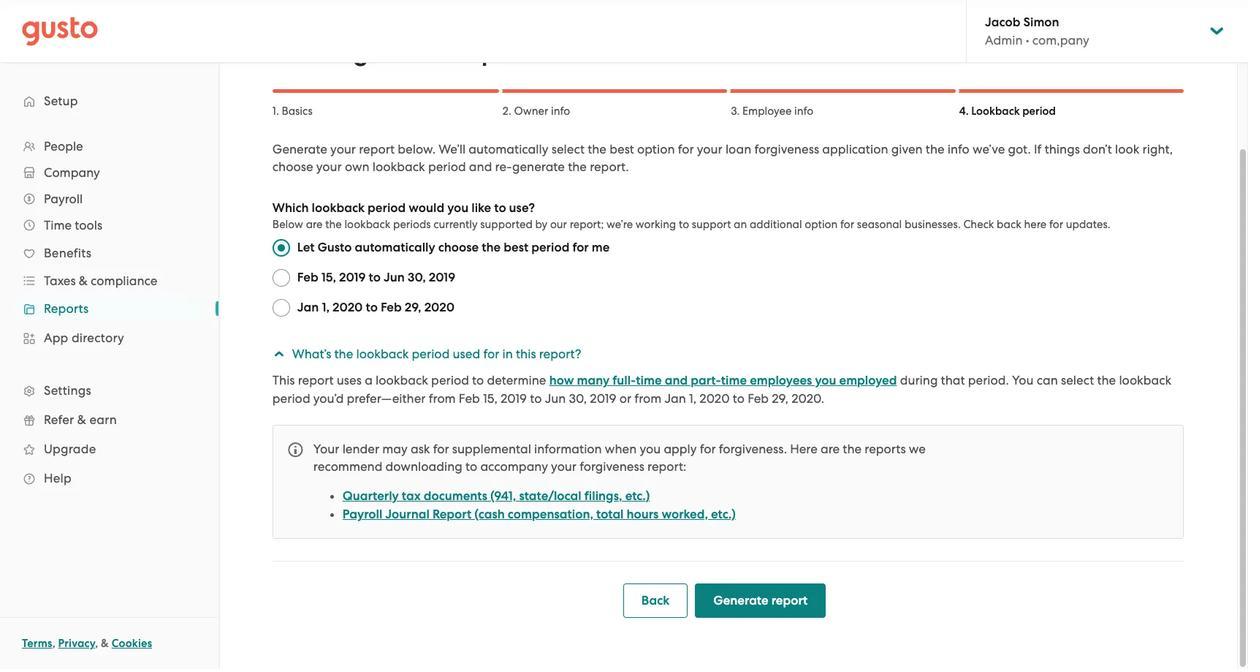 Task type: vqa. For each thing, say whether or not it's contained in the screenshot.
Taxes & compliance
yes



Task type: describe. For each thing, give the bounding box(es) containing it.
forgiveness inside "generate your report below. we'll automatically select the best option for your loan forgiveness application given the info we've got. if things don't look right, choose your own lookback period and re-generate the report."
[[755, 142, 820, 156]]

info inside "generate your report below. we'll automatically select the best option for your loan forgiveness application given the info we've got. if things don't look right, choose your own lookback period and re-generate the report."
[[948, 142, 970, 156]]

1 vertical spatial you
[[816, 373, 837, 388]]

jan inside during that period. you can select the lookback period you'd prefer—either from feb 15, 2019 to jun 30, 2019 or from jan 1, 2020 to feb 29, 2020.
[[665, 391, 686, 406]]

we're
[[607, 218, 633, 231]]

privacy
[[58, 637, 95, 650]]

taxes & compliance button
[[15, 268, 204, 294]]

period inside "generate your report below. we'll automatically select the best option for your loan forgiveness application given the info we've got. if things don't look right, choose your own lookback period and re-generate the report."
[[428, 159, 466, 174]]

ppp
[[273, 37, 315, 67]]

let
[[297, 240, 315, 255]]

2 vertical spatial &
[[101, 637, 109, 650]]

taxes & compliance
[[44, 273, 158, 288]]

supported
[[481, 218, 533, 231]]

employee info
[[743, 105, 814, 118]]

report inside "generate your report below. we'll automatically select the best option for your loan forgiveness application given the info we've got. if things don't look right, choose your own lookback period and re-generate the report."
[[359, 142, 395, 156]]

lookback inside during that period. you can select the lookback period you'd prefer—either from feb 15, 2019 to jun 30, 2019 or from jan 1, 2020 to feb 29, 2020.
[[1120, 373, 1172, 388]]

in
[[503, 347, 513, 361]]

you
[[1013, 373, 1034, 388]]

feb down employees
[[748, 391, 769, 406]]

which
[[273, 200, 309, 216]]

this
[[273, 373, 295, 388]]

to down how many full-time and part-time employees you employed link
[[733, 391, 745, 406]]

1 , from the left
[[52, 637, 55, 650]]

report.
[[590, 159, 629, 174]]

1 horizontal spatial 2020
[[425, 300, 455, 315]]

filings,
[[585, 488, 623, 504]]

feb right feb 15, 2019 to jun 30, 2019 radio
[[297, 270, 319, 285]]

refer & earn
[[44, 412, 117, 427]]

people button
[[15, 133, 204, 159]]

we
[[910, 442, 926, 456]]

your
[[314, 442, 340, 456]]

many
[[577, 373, 610, 388]]

0 horizontal spatial 29,
[[405, 300, 422, 315]]

for inside what's the lookback period used for in this report? tab
[[484, 347, 500, 361]]

downloading
[[386, 459, 463, 474]]

to inside your lender may ask for supplemental information when you apply for forgiveness. here are the reports we recommend downloading to accompany your forgiveness report:
[[466, 459, 478, 474]]

benefits link
[[15, 240, 204, 266]]

0 horizontal spatial 30,
[[408, 270, 426, 285]]

recommend
[[314, 459, 383, 474]]

reports
[[44, 301, 89, 316]]

generate report
[[714, 593, 808, 608]]

com,pany
[[1033, 33, 1090, 48]]

documents
[[424, 488, 488, 504]]

1 vertical spatial choose
[[439, 240, 479, 255]]

terms link
[[22, 637, 52, 650]]

choose inside "generate your report below. we'll automatically select the best option for your loan forgiveness application given the info we've got. if things don't look right, choose your own lookback period and re-generate the report."
[[273, 159, 313, 174]]

info for owner info
[[551, 105, 571, 118]]

hours
[[627, 507, 659, 522]]

the left report.
[[568, 159, 587, 174]]

your left the loan
[[697, 142, 723, 156]]

during that period. you can select the lookback period you'd prefer—either from feb 15, 2019 to jun 30, 2019 or from jan 1, 2020 to feb 29, 2020.
[[273, 373, 1172, 406]]

report;
[[570, 218, 604, 231]]

you inside which lookback period would you like to use? below are the lookback periods currently supported by our report; we're working to support an additional option for seasonal businesses. check back here for updates.
[[448, 200, 469, 216]]

privacy link
[[58, 637, 95, 650]]

jacob
[[986, 15, 1021, 30]]

0 horizontal spatial jan
[[297, 300, 319, 315]]

seasonal
[[858, 218, 903, 231]]

period inside this report uses a lookback period to determine how many full-time and part-time employees you employed
[[431, 373, 469, 388]]

lookback period
[[972, 105, 1057, 118]]

time
[[44, 218, 72, 233]]

total
[[597, 507, 624, 522]]

worked,
[[662, 507, 709, 522]]

payroll inside dropdown button
[[44, 192, 83, 206]]

admin
[[986, 33, 1023, 48]]

you'd
[[314, 391, 344, 406]]

simon
[[1024, 15, 1060, 30]]

2019 down determine
[[501, 391, 527, 406]]

to up supported on the left of page
[[494, 200, 506, 216]]

report:
[[648, 459, 687, 474]]

to down determine
[[530, 391, 542, 406]]

0 horizontal spatial etc.)
[[626, 488, 650, 504]]

during
[[901, 373, 938, 388]]

employed
[[840, 373, 898, 388]]

uses
[[337, 373, 362, 388]]

select inside during that period. you can select the lookback period you'd prefer—either from feb 15, 2019 to jun 30, 2019 or from jan 1, 2020 to feb 29, 2020.
[[1062, 373, 1095, 388]]

1 time from the left
[[636, 373, 662, 388]]

0 horizontal spatial automatically
[[355, 240, 436, 255]]

the inside tab
[[335, 347, 353, 361]]

list containing people
[[0, 133, 219, 493]]

to inside this report uses a lookback period to determine how many full-time and part-time employees you employed
[[472, 373, 484, 388]]

Jan 1, 2020 to Feb 29, 2020 radio
[[273, 299, 290, 317]]

Feb 15, 2019 to Jun 30, 2019 radio
[[273, 269, 290, 287]]

the up report.
[[588, 142, 607, 156]]

tools
[[75, 218, 103, 233]]

lookback
[[972, 105, 1021, 118]]

by
[[536, 218, 548, 231]]

we'll
[[439, 142, 466, 156]]

back
[[642, 593, 670, 608]]

feb 15, 2019 to jun 30, 2019
[[297, 270, 456, 285]]

report inside this report uses a lookback period to determine how many full-time and part-time employees you employed
[[298, 373, 334, 388]]

upgrade
[[44, 442, 96, 456]]

quarterly tax documents (941, state/local filings, etc.) payroll journal report (cash compensation, total hours worked, etc.)
[[343, 488, 736, 522]]

terms , privacy , & cookies
[[22, 637, 152, 650]]

compensation,
[[508, 507, 594, 522]]

payroll button
[[15, 186, 204, 212]]

that
[[942, 373, 966, 388]]

what's the lookback period used for in this report? tab
[[270, 336, 1185, 371]]

automatically inside "generate your report below. we'll automatically select the best option for your loan forgiveness application given the info we've got. if things don't look right, choose your own lookback period and re-generate the report."
[[469, 142, 549, 156]]

updates.
[[1067, 218, 1111, 231]]

application
[[823, 142, 889, 156]]

settings link
[[15, 377, 204, 404]]

benefits
[[44, 246, 91, 260]]

2019 down gusto
[[339, 270, 366, 285]]

generate report button
[[696, 584, 827, 618]]

state/local
[[519, 488, 582, 504]]

apply
[[664, 442, 697, 456]]

reports
[[865, 442, 906, 456]]

here
[[791, 442, 818, 456]]

how many full-time and part-time employees you employed link
[[550, 373, 898, 388]]

use?
[[509, 200, 535, 216]]

arrow right image
[[270, 348, 288, 360]]

feb down used
[[459, 391, 480, 406]]

30, inside during that period. you can select the lookback period you'd prefer—either from feb 15, 2019 to jun 30, 2019 or from jan 1, 2020 to feb 29, 2020.
[[569, 391, 587, 406]]

you inside your lender may ask for supplemental information when you apply for forgiveness. here are the reports we recommend downloading to accompany your forgiveness report:
[[640, 442, 661, 456]]

gusto navigation element
[[0, 63, 219, 516]]

your lender may ask for supplemental information when you apply for forgiveness. here are the reports we recommend downloading to accompany your forgiveness report:
[[314, 442, 926, 474]]

period inside which lookback period would you like to use? below are the lookback periods currently supported by our report; we're working to support an additional option for seasonal businesses. check back here for updates.
[[368, 200, 406, 216]]

2020.
[[792, 391, 825, 406]]

to up jan 1, 2020 to feb 29, 2020
[[369, 270, 381, 285]]

here
[[1025, 218, 1047, 231]]

cookies
[[112, 637, 152, 650]]

your up own
[[331, 142, 356, 156]]

don't
[[1084, 142, 1113, 156]]

& for earn
[[77, 412, 86, 427]]

look
[[1116, 142, 1140, 156]]

the right given
[[926, 142, 945, 156]]

app directory link
[[15, 325, 204, 351]]

to left 'support'
[[679, 218, 690, 231]]

feb down feb 15, 2019 to jun 30, 2019
[[381, 300, 402, 315]]

jacob simon admin • com,pany
[[986, 15, 1090, 48]]

29, inside during that period. you can select the lookback period you'd prefer—either from feb 15, 2019 to jun 30, 2019 or from jan 1, 2020 to feb 29, 2020.
[[772, 391, 789, 406]]



Task type: locate. For each thing, give the bounding box(es) containing it.
the inside your lender may ask for supplemental information when you apply for forgiveness. here are the reports we recommend downloading to accompany your forgiveness report:
[[843, 442, 862, 456]]

1 horizontal spatial ,
[[95, 637, 98, 650]]

are up let
[[306, 218, 323, 231]]

jun down how
[[545, 391, 566, 406]]

select right can
[[1062, 373, 1095, 388]]

for
[[678, 142, 694, 156], [841, 218, 855, 231], [1050, 218, 1064, 231], [573, 240, 589, 255], [484, 347, 500, 361], [433, 442, 449, 456], [700, 442, 716, 456]]

0 vertical spatial choose
[[273, 159, 313, 174]]

for inside "generate your report below. we'll automatically select the best option for your loan forgiveness application given the info we've got. if things don't look right, choose your own lookback period and re-generate the report."
[[678, 142, 694, 156]]

1 horizontal spatial choose
[[439, 240, 479, 255]]

to
[[494, 200, 506, 216], [679, 218, 690, 231], [369, 270, 381, 285], [366, 300, 378, 315], [472, 373, 484, 388], [530, 391, 542, 406], [733, 391, 745, 406], [466, 459, 478, 474]]

1 horizontal spatial from
[[635, 391, 662, 406]]

period up 'if'
[[1023, 105, 1057, 118]]

1 vertical spatial 29,
[[772, 391, 789, 406]]

prefer—either
[[347, 391, 426, 406]]

own
[[345, 159, 370, 174]]

payroll up time
[[44, 192, 83, 206]]

0 horizontal spatial you
[[448, 200, 469, 216]]

0 horizontal spatial 15,
[[322, 270, 336, 285]]

1 horizontal spatial info
[[795, 105, 814, 118]]

you up report:
[[640, 442, 661, 456]]

back
[[997, 218, 1022, 231]]

to down supplemental
[[466, 459, 478, 474]]

me
[[592, 240, 610, 255]]

refer & earn link
[[15, 407, 204, 433]]

0 horizontal spatial jun
[[384, 270, 405, 285]]

1,
[[322, 300, 330, 315], [690, 391, 697, 406]]

supplemental
[[453, 442, 532, 456]]

check
[[964, 218, 995, 231]]

we've
[[973, 142, 1006, 156]]

, left privacy link
[[52, 637, 55, 650]]

help
[[44, 471, 72, 486]]

for left in
[[484, 347, 500, 361]]

1 vertical spatial jun
[[545, 391, 566, 406]]

period down what's the lookback period used for in this report?
[[431, 373, 469, 388]]

setup link
[[15, 88, 204, 114]]

generate inside button
[[714, 593, 769, 608]]

for left the loan
[[678, 142, 694, 156]]

2020 down how many full-time and part-time employees you employed link
[[700, 391, 730, 406]]

1 vertical spatial 1,
[[690, 391, 697, 406]]

1 vertical spatial 15,
[[483, 391, 498, 406]]

a
[[365, 373, 373, 388]]

home image
[[22, 16, 98, 46]]

30, down "let gusto automatically choose the best period for me"
[[408, 270, 426, 285]]

1 vertical spatial best
[[504, 240, 529, 255]]

2020 down feb 15, 2019 to jun 30, 2019
[[333, 300, 363, 315]]

2019 down "let gusto automatically choose the best period for me"
[[429, 270, 456, 285]]

lookback inside this report uses a lookback period to determine how many full-time and part-time employees you employed
[[376, 373, 428, 388]]

1 horizontal spatial time
[[722, 373, 747, 388]]

from down what's the lookback period used for in this report?
[[429, 391, 456, 406]]

1 horizontal spatial automatically
[[469, 142, 549, 156]]

jun
[[384, 270, 405, 285], [545, 391, 566, 406]]

2019 down many
[[590, 391, 617, 406]]

0 horizontal spatial info
[[551, 105, 571, 118]]

setup
[[44, 94, 78, 108]]

period inside during that period. you can select the lookback period you'd prefer—either from feb 15, 2019 to jun 30, 2019 or from jan 1, 2020 to feb 29, 2020.
[[273, 391, 311, 406]]

generate your report below. we'll automatically select the best option for your loan forgiveness application given the info we've got. if things don't look right, choose your own lookback period and re-generate the report.
[[273, 142, 1174, 174]]

determine
[[487, 373, 547, 388]]

2019
[[339, 270, 366, 285], [429, 270, 456, 285], [501, 391, 527, 406], [590, 391, 617, 406]]

2 horizontal spatial 2020
[[700, 391, 730, 406]]

jan right or
[[665, 391, 686, 406]]

the left reports
[[843, 442, 862, 456]]

1 vertical spatial option
[[805, 218, 838, 231]]

which lookback period would you like to use? below are the lookback periods currently supported by our report; we're working to support an additional option for seasonal businesses. check back here for updates.
[[273, 200, 1111, 231]]

what's
[[292, 347, 331, 361]]

report inside button
[[772, 593, 808, 608]]

for left seasonal
[[841, 218, 855, 231]]

1 horizontal spatial forgiveness
[[580, 459, 645, 474]]

payroll inside quarterly tax documents (941, state/local filings, etc.) payroll journal report (cash compensation, total hours worked, etc.)
[[343, 507, 383, 522]]

1, down part-
[[690, 391, 697, 406]]

2 time from the left
[[722, 373, 747, 388]]

period down our
[[532, 240, 570, 255]]

to down feb 15, 2019 to jun 30, 2019
[[366, 300, 378, 315]]

gusto
[[318, 240, 352, 255]]

from
[[429, 391, 456, 406], [635, 391, 662, 406]]

0 horizontal spatial are
[[306, 218, 323, 231]]

payroll journal report (cash compensation, total hours worked, etc.) link
[[343, 507, 736, 522]]

•
[[1026, 33, 1030, 48]]

0 vertical spatial automatically
[[469, 142, 549, 156]]

0 vertical spatial &
[[79, 273, 88, 288]]

1 horizontal spatial are
[[821, 442, 840, 456]]

select up 'generate'
[[552, 142, 585, 156]]

1 horizontal spatial 30,
[[569, 391, 587, 406]]

Let Gusto automatically choose the best period for me radio
[[273, 239, 290, 257]]

0 vertical spatial and
[[469, 159, 492, 174]]

re-
[[495, 159, 513, 174]]

info
[[551, 105, 571, 118], [795, 105, 814, 118], [948, 142, 970, 156]]

& for compliance
[[79, 273, 88, 288]]

people
[[44, 139, 83, 154]]

0 vertical spatial jun
[[384, 270, 405, 285]]

0 vertical spatial generate
[[273, 142, 328, 156]]

period down we'll
[[428, 159, 466, 174]]

our
[[551, 218, 567, 231]]

for left me
[[573, 240, 589, 255]]

1 vertical spatial automatically
[[355, 240, 436, 255]]

1 horizontal spatial jan
[[665, 391, 686, 406]]

1 vertical spatial forgiveness
[[755, 142, 820, 156]]

0 vertical spatial are
[[306, 218, 323, 231]]

1 vertical spatial payroll
[[343, 507, 383, 522]]

0 vertical spatial payroll
[[44, 192, 83, 206]]

and
[[469, 159, 492, 174], [665, 373, 688, 388]]

additional
[[750, 218, 803, 231]]

0 vertical spatial forgiveness
[[321, 37, 453, 67]]

you up currently
[[448, 200, 469, 216]]

0 vertical spatial 29,
[[405, 300, 422, 315]]

0 horizontal spatial time
[[636, 373, 662, 388]]

generate for generate your report below. we'll automatically select the best option for your loan forgiveness application given the info we've got. if things don't look right, choose your own lookback period and re-generate the report.
[[273, 142, 328, 156]]

best inside "generate your report below. we'll automatically select the best option for your loan forgiveness application given the info we've got. if things don't look right, choose your own lookback period and re-generate the report."
[[610, 142, 635, 156]]

(cash
[[475, 507, 505, 522]]

to down used
[[472, 373, 484, 388]]

the down supported on the left of page
[[482, 240, 501, 255]]

& left the earn at the bottom
[[77, 412, 86, 427]]

& left cookies button
[[101, 637, 109, 650]]

the up uses
[[335, 347, 353, 361]]

the up gusto
[[326, 218, 342, 231]]

payroll down quarterly
[[343, 507, 383, 522]]

owner info
[[514, 105, 571, 118]]

2 from from the left
[[635, 391, 662, 406]]

1 horizontal spatial jun
[[545, 391, 566, 406]]

employees
[[750, 373, 813, 388]]

1 horizontal spatial option
[[805, 218, 838, 231]]

for right ask
[[433, 442, 449, 456]]

info for employee info
[[795, 105, 814, 118]]

1 horizontal spatial 29,
[[772, 391, 789, 406]]

select
[[552, 142, 585, 156], [1062, 373, 1095, 388]]

1 from from the left
[[429, 391, 456, 406]]

journal
[[386, 507, 430, 522]]

let gusto automatically choose the best period for me
[[297, 240, 610, 255]]

automatically down periods
[[355, 240, 436, 255]]

from right or
[[635, 391, 662, 406]]

0 vertical spatial best
[[610, 142, 635, 156]]

like
[[472, 200, 492, 216]]

30, down this report uses a lookback period to determine how many full-time and part-time employees you employed
[[569, 391, 587, 406]]

and left re-
[[469, 159, 492, 174]]

1 horizontal spatial generate
[[714, 593, 769, 608]]

part-
[[691, 373, 722, 388]]

are inside your lender may ask for supplemental information when you apply for forgiveness. here are the reports we recommend downloading to accompany your forgiveness report:
[[821, 442, 840, 456]]

alert
[[273, 425, 1185, 539]]

jun up jan 1, 2020 to feb 29, 2020
[[384, 270, 405, 285]]

got.
[[1009, 142, 1032, 156]]

& right taxes
[[79, 273, 88, 288]]

below.
[[398, 142, 436, 156]]

best down supported on the left of page
[[504, 240, 529, 255]]

2 , from the left
[[95, 637, 98, 650]]

0 vertical spatial jan
[[297, 300, 319, 315]]

0 horizontal spatial ,
[[52, 637, 55, 650]]

your down information
[[551, 459, 577, 474]]

2 vertical spatial forgiveness
[[580, 459, 645, 474]]

information
[[535, 442, 602, 456]]

1 horizontal spatial 1,
[[690, 391, 697, 406]]

0 vertical spatial you
[[448, 200, 469, 216]]

the inside during that period. you can select the lookback period you'd prefer—either from feb 15, 2019 to jun 30, 2019 or from jan 1, 2020 to feb 29, 2020.
[[1098, 373, 1117, 388]]

tax
[[402, 488, 421, 504]]

automatically
[[469, 142, 549, 156], [355, 240, 436, 255]]

1 vertical spatial are
[[821, 442, 840, 456]]

may
[[383, 442, 408, 456]]

0 horizontal spatial 2020
[[333, 300, 363, 315]]

what's the lookback period used for in this report?
[[292, 347, 582, 361]]

lookback inside tab
[[356, 347, 409, 361]]

when
[[605, 442, 637, 456]]

your inside your lender may ask for supplemental information when you apply for forgiveness. here are the reports we recommend downloading to accompany your forgiveness report:
[[551, 459, 577, 474]]

(941,
[[491, 488, 517, 504]]

0 horizontal spatial and
[[469, 159, 492, 174]]

automatically up re-
[[469, 142, 549, 156]]

period up periods
[[368, 200, 406, 216]]

payroll
[[44, 192, 83, 206], [343, 507, 383, 522]]

2 horizontal spatial you
[[816, 373, 837, 388]]

2 horizontal spatial info
[[948, 142, 970, 156]]

0 horizontal spatial forgiveness
[[321, 37, 453, 67]]

1 vertical spatial 30,
[[569, 391, 587, 406]]

0 horizontal spatial best
[[504, 240, 529, 255]]

15, inside during that period. you can select the lookback period you'd prefer—either from feb 15, 2019 to jun 30, 2019 or from jan 1, 2020 to feb 29, 2020.
[[483, 391, 498, 406]]

things
[[1045, 142, 1081, 156]]

29, down employees
[[772, 391, 789, 406]]

info right employee
[[795, 105, 814, 118]]

0 horizontal spatial option
[[638, 142, 675, 156]]

used
[[453, 347, 481, 361]]

select inside "generate your report below. we'll automatically select the best option for your loan forgiveness application given the info we've got. if things don't look right, choose your own lookback period and re-generate the report."
[[552, 142, 585, 156]]

the
[[588, 142, 607, 156], [926, 142, 945, 156], [568, 159, 587, 174], [326, 218, 342, 231], [482, 240, 501, 255], [335, 347, 353, 361], [1098, 373, 1117, 388], [843, 442, 862, 456]]

choose up which
[[273, 159, 313, 174]]

etc.) up "hours"
[[626, 488, 650, 504]]

1 horizontal spatial payroll
[[343, 507, 383, 522]]

cookies button
[[112, 635, 152, 652]]

generate inside "generate your report below. we'll automatically select the best option for your loan forgiveness application given the info we've got. if things don't look right, choose your own lookback period and re-generate the report."
[[273, 142, 328, 156]]

etc.) right worked,
[[712, 507, 736, 522]]

1 vertical spatial jan
[[665, 391, 686, 406]]

15, down gusto
[[322, 270, 336, 285]]

best up report.
[[610, 142, 635, 156]]

period down this
[[273, 391, 311, 406]]

1, right jan 1, 2020 to feb 29, 2020 option at left
[[322, 300, 330, 315]]

0 vertical spatial etc.)
[[626, 488, 650, 504]]

1 vertical spatial select
[[1062, 373, 1095, 388]]

2020 up what's the lookback period used for in this report?
[[425, 300, 455, 315]]

how
[[550, 373, 574, 388]]

1 vertical spatial generate
[[714, 593, 769, 608]]

1 horizontal spatial etc.)
[[712, 507, 736, 522]]

0 vertical spatial 1,
[[322, 300, 330, 315]]

and left part-
[[665, 373, 688, 388]]

15, down determine
[[483, 391, 498, 406]]

period left used
[[412, 347, 450, 361]]

0 horizontal spatial select
[[552, 142, 585, 156]]

upgrade link
[[15, 436, 204, 462]]

lookback inside "generate your report below. we'll automatically select the best option for your loan forgiveness application given the info we've got. if things don't look right, choose your own lookback period and re-generate the report."
[[373, 159, 425, 174]]

are right here
[[821, 442, 840, 456]]

1 vertical spatial etc.)
[[712, 507, 736, 522]]

your left own
[[316, 159, 342, 174]]

you up 2020.
[[816, 373, 837, 388]]

0 horizontal spatial generate
[[273, 142, 328, 156]]

1 horizontal spatial best
[[610, 142, 635, 156]]

0 horizontal spatial 1,
[[322, 300, 330, 315]]

0 vertical spatial 15,
[[322, 270, 336, 285]]

1 horizontal spatial 15,
[[483, 391, 498, 406]]

time down what's the lookback period used for in this report? tab
[[722, 373, 747, 388]]

company button
[[15, 159, 204, 186]]

30,
[[408, 270, 426, 285], [569, 391, 587, 406]]

1 vertical spatial and
[[665, 373, 688, 388]]

0 horizontal spatial from
[[429, 391, 456, 406]]

for right apply
[[700, 442, 716, 456]]

& inside dropdown button
[[79, 273, 88, 288]]

jan right jan 1, 2020 to feb 29, 2020 option at left
[[297, 300, 319, 315]]

jun inside during that period. you can select the lookback period you'd prefer—either from feb 15, 2019 to jun 30, 2019 or from jan 1, 2020 to feb 29, 2020.
[[545, 391, 566, 406]]

29, down feb 15, 2019 to jun 30, 2019
[[405, 300, 422, 315]]

lookback
[[373, 159, 425, 174], [312, 200, 365, 216], [345, 218, 391, 231], [356, 347, 409, 361], [376, 373, 428, 388], [1120, 373, 1172, 388]]

0 horizontal spatial payroll
[[44, 192, 83, 206]]

report?
[[539, 347, 582, 361]]

, left cookies button
[[95, 637, 98, 650]]

reports link
[[15, 295, 204, 322]]

1 vertical spatial &
[[77, 412, 86, 427]]

2 horizontal spatial forgiveness
[[755, 142, 820, 156]]

15,
[[322, 270, 336, 285], [483, 391, 498, 406]]

best
[[610, 142, 635, 156], [504, 240, 529, 255]]

time tools button
[[15, 212, 204, 238]]

the right can
[[1098, 373, 1117, 388]]

list
[[0, 133, 219, 493]]

1 horizontal spatial and
[[665, 373, 688, 388]]

the inside which lookback period would you like to use? below are the lookback periods currently supported by our report; we're working to support an additional option for seasonal businesses. check back here for updates.
[[326, 218, 342, 231]]

0 horizontal spatial choose
[[273, 159, 313, 174]]

generate for generate report
[[714, 593, 769, 608]]

info right owner
[[551, 105, 571, 118]]

0 vertical spatial select
[[552, 142, 585, 156]]

and inside "generate your report below. we'll automatically select the best option for your loan forgiveness application given the info we've got. if things don't look right, choose your own lookback period and re-generate the report."
[[469, 159, 492, 174]]

forgiveness inside your lender may ask for supplemental information when you apply for forgiveness. here are the reports we recommend downloading to accompany your forgiveness report:
[[580, 459, 645, 474]]

1 horizontal spatial you
[[640, 442, 661, 456]]

if
[[1035, 142, 1042, 156]]

earn
[[90, 412, 117, 427]]

2 vertical spatial you
[[640, 442, 661, 456]]

0 vertical spatial option
[[638, 142, 675, 156]]

for right here
[[1050, 218, 1064, 231]]

info left we've
[[948, 142, 970, 156]]

time right many
[[636, 373, 662, 388]]

accompany
[[481, 459, 548, 474]]

basics
[[282, 105, 313, 118]]

option inside "generate your report below. we'll automatically select the best option for your loan forgiveness application given the info we've got. if things don't look right, choose your own lookback period and re-generate the report."
[[638, 142, 675, 156]]

option inside which lookback period would you like to use? below are the lookback periods currently supported by our report; we're working to support an additional option for seasonal businesses. check back here for updates.
[[805, 218, 838, 231]]

1, inside during that period. you can select the lookback period you'd prefer—either from feb 15, 2019 to jun 30, 2019 or from jan 1, 2020 to feb 29, 2020.
[[690, 391, 697, 406]]

loan
[[726, 142, 752, 156]]

employee
[[743, 105, 792, 118]]

choose down currently
[[439, 240, 479, 255]]

generate
[[273, 142, 328, 156], [714, 593, 769, 608]]

jan
[[297, 300, 319, 315], [665, 391, 686, 406]]

directory
[[72, 331, 124, 345]]

settings
[[44, 383, 91, 398]]

quarterly
[[343, 488, 399, 504]]

alert containing quarterly tax documents (941, state/local filings, etc.)
[[273, 425, 1185, 539]]

period inside tab
[[412, 347, 450, 361]]

2020 inside during that period. you can select the lookback period you'd prefer—either from feb 15, 2019 to jun 30, 2019 or from jan 1, 2020 to feb 29, 2020.
[[700, 391, 730, 406]]

are inside which lookback period would you like to use? below are the lookback periods currently supported by our report; we're working to support an additional option for seasonal businesses. check back here for updates.
[[306, 218, 323, 231]]

1 horizontal spatial select
[[1062, 373, 1095, 388]]

0 vertical spatial 30,
[[408, 270, 426, 285]]

below
[[273, 218, 303, 231]]



